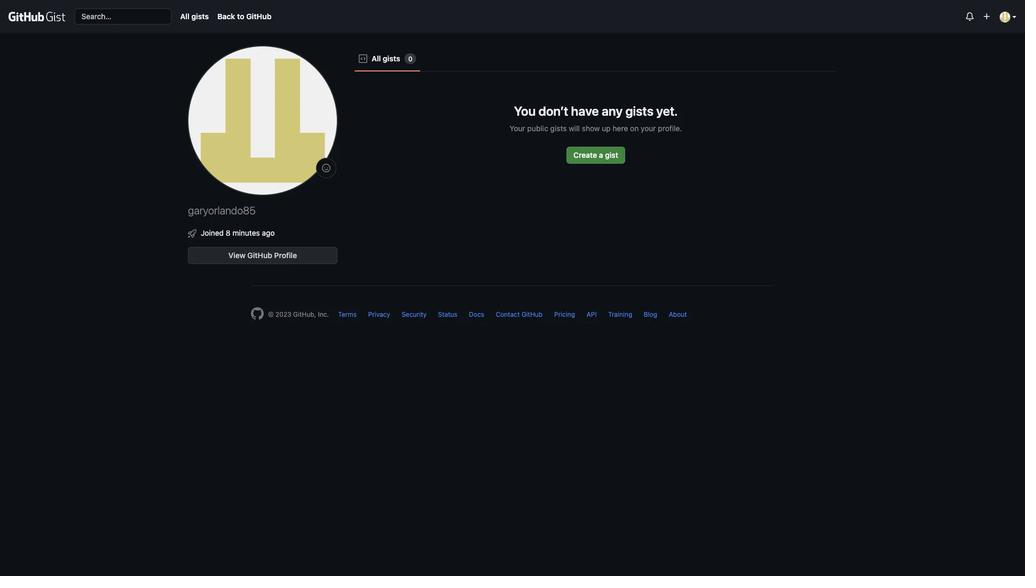 Task type: describe. For each thing, give the bounding box(es) containing it.
Search text field
[[75, 9, 171, 24]]

have
[[571, 104, 599, 119]]

don't
[[539, 104, 569, 119]]

contact github link
[[496, 311, 543, 318]]

create new gist image
[[983, 12, 992, 21]]

profile.
[[658, 124, 682, 133]]

view
[[229, 251, 246, 260]]

all gists link
[[180, 11, 209, 22]]

api link
[[587, 311, 597, 318]]

on
[[630, 124, 639, 133]]

code square image
[[359, 54, 368, 63]]

a
[[599, 151, 604, 160]]

@garyorlando85 image
[[1000, 12, 1011, 22]]

rocket image
[[188, 230, 197, 238]]

status
[[438, 311, 458, 318]]

ago
[[262, 229, 275, 237]]

here
[[613, 124, 628, 133]]

back to github
[[218, 12, 272, 21]]

© 2023 github, inc.
[[268, 311, 329, 318]]

blog link
[[644, 311, 658, 318]]

security link
[[402, 311, 427, 318]]

terms
[[338, 311, 357, 318]]

show
[[582, 124, 600, 133]]

minutes
[[233, 229, 260, 237]]

profile
[[274, 251, 297, 260]]

Site search field
[[75, 9, 172, 25]]

terms link
[[338, 311, 357, 318]]

back to github link
[[218, 11, 272, 22]]

pricing
[[555, 311, 575, 318]]

docs
[[469, 311, 485, 318]]

github,
[[293, 311, 316, 318]]

banner containing all gists
[[0, 0, 1026, 33]]

©
[[268, 311, 274, 318]]

you don't have any gists yet. your public gists will show up here on your profile.
[[510, 104, 682, 133]]

change your avatar image
[[188, 46, 338, 196]]

gists left 0
[[383, 54, 400, 63]]

docs link
[[469, 311, 485, 318]]

about
[[669, 311, 687, 318]]

blog
[[644, 311, 658, 318]]

8
[[226, 229, 231, 237]]

all gists inside global 'element'
[[180, 12, 209, 21]]

security
[[402, 311, 427, 318]]

pricing link
[[555, 311, 575, 318]]

joined
[[201, 229, 224, 237]]

2023
[[276, 311, 292, 318]]

training
[[609, 311, 633, 318]]

privacy
[[368, 311, 390, 318]]

global element
[[180, 11, 280, 22]]

training link
[[609, 311, 633, 318]]

will
[[569, 124, 580, 133]]



Task type: vqa. For each thing, say whether or not it's contained in the screenshot.
snippets.
no



Task type: locate. For each thing, give the bounding box(es) containing it.
1 horizontal spatial all gists
[[372, 54, 400, 63]]

github right to
[[246, 12, 272, 21]]

you
[[514, 104, 536, 119]]

contact github
[[496, 311, 543, 318]]

privacy link
[[368, 311, 390, 318]]

0 vertical spatial all
[[180, 12, 190, 21]]

view github profile
[[229, 251, 297, 260]]

back
[[218, 12, 235, 21]]

up
[[602, 124, 611, 133]]

github inside global 'element'
[[246, 12, 272, 21]]

all gists
[[180, 12, 209, 21], [372, 54, 400, 63]]

your
[[510, 124, 526, 133]]

1 vertical spatial all gists
[[372, 54, 400, 63]]

1 horizontal spatial all
[[372, 54, 381, 63]]

0 vertical spatial all gists
[[180, 12, 209, 21]]

all right code square icon
[[372, 54, 381, 63]]

gists
[[192, 12, 209, 21], [383, 54, 400, 63], [626, 104, 654, 119], [551, 124, 567, 133]]

api
[[587, 311, 597, 318]]

contact
[[496, 311, 520, 318]]

all inside global 'element'
[[180, 12, 190, 21]]

gists left will
[[551, 124, 567, 133]]

footer
[[243, 286, 783, 347]]

gists inside all gists link
[[192, 12, 209, 21]]

garyorlando85
[[188, 204, 256, 217]]

create a gist link
[[567, 147, 626, 164]]

public
[[528, 124, 549, 133]]

1 vertical spatial all
[[372, 54, 381, 63]]

about link
[[669, 311, 687, 318]]

all gists left back
[[180, 12, 209, 21]]

footer containing © 2023 github, inc.
[[243, 286, 783, 347]]

view github profile link
[[188, 247, 338, 264]]

github for view
[[248, 251, 272, 260]]

inc.
[[318, 311, 329, 318]]

0
[[409, 55, 413, 63]]

banner
[[0, 0, 1026, 33]]

your
[[641, 124, 656, 133]]

gist
[[605, 151, 619, 160]]

github for contact
[[522, 311, 543, 318]]

0 horizontal spatial all
[[180, 12, 190, 21]]

to
[[237, 12, 245, 21]]

gists up on
[[626, 104, 654, 119]]

all left back
[[180, 12, 190, 21]]

1 vertical spatial github
[[248, 251, 272, 260]]

any
[[602, 104, 623, 119]]

github right contact on the bottom of the page
[[522, 311, 543, 318]]

homepage image
[[251, 308, 264, 321]]

yet.
[[657, 104, 678, 119]]

create a gist
[[574, 151, 619, 160]]

all
[[180, 12, 190, 21], [372, 54, 381, 63]]

you have no unread notifications image
[[966, 12, 975, 21]]

status link
[[438, 311, 458, 318]]

0 horizontal spatial all gists
[[180, 12, 209, 21]]

all gists right code square icon
[[372, 54, 400, 63]]

joined 8 minutes ago
[[201, 229, 275, 237]]

0 vertical spatial github
[[246, 12, 272, 21]]

create
[[574, 151, 597, 160]]

github right view
[[248, 251, 272, 260]]

github
[[246, 12, 272, 21], [248, 251, 272, 260], [522, 311, 543, 318]]

smiley image
[[322, 164, 331, 173]]

2 vertical spatial github
[[522, 311, 543, 318]]

gists left back
[[192, 12, 209, 21]]



